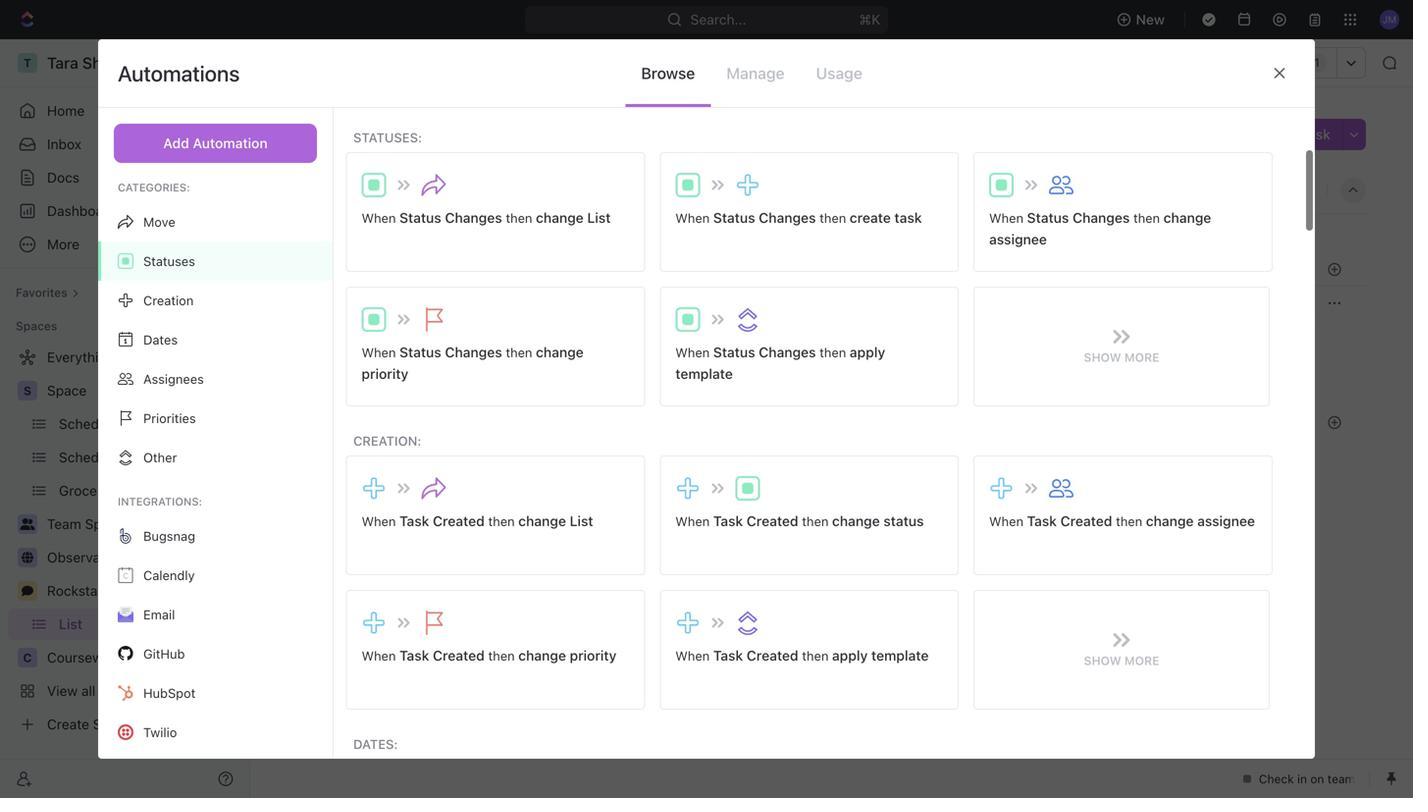 Task type: describe. For each thing, give the bounding box(es) containing it.
0 horizontal spatial automations
[[118, 60, 240, 86]]

created for apply template
[[747, 647, 799, 664]]

then inside when task created then change priority
[[488, 648, 515, 663]]

when status changes then change list
[[362, 210, 611, 226]]

changes for change priority
[[445, 344, 502, 360]]

automation
[[193, 135, 268, 151]]

inbox
[[47, 136, 82, 152]]

status for apply template
[[714, 344, 756, 360]]

change priority
[[362, 344, 584, 382]]

spaces
[[16, 319, 57, 333]]

creation
[[143, 293, 194, 308]]

space
[[47, 382, 87, 399]]

add down open
[[352, 448, 378, 464]]

apply template
[[676, 344, 886, 382]]

created for change list
[[433, 513, 485, 529]]

docs link
[[8, 162, 242, 193]]

creation:
[[353, 433, 422, 448]]

customize button
[[1221, 177, 1321, 204]]

status for change list
[[400, 210, 442, 226]]

docs
[[47, 169, 80, 186]]

then inside when task created then apply template
[[802, 648, 829, 663]]

when status changes then for assignee
[[990, 210, 1164, 226]]

when task created then change status
[[676, 513, 924, 529]]

calendly image
[[118, 567, 134, 583]]

search...
[[691, 11, 747, 27]]

when inside when status changes then create task
[[676, 211, 710, 225]]

show for task created
[[1084, 654, 1122, 668]]

template inside apply template
[[676, 366, 733, 382]]

status
[[884, 513, 924, 529]]

manage
[[727, 64, 785, 82]]

changes for change list
[[445, 210, 502, 226]]

dashboards
[[47, 203, 123, 219]]

move
[[143, 215, 175, 229]]

show more for created
[[1084, 654, 1160, 668]]

change inside change priority
[[536, 344, 584, 360]]

when inside when task created then change priority
[[362, 648, 396, 663]]

add automation
[[163, 135, 268, 151]]

bugsnag
[[143, 529, 195, 543]]

hubspot
[[143, 686, 196, 701]]

customize
[[1247, 182, 1316, 198]]

board link
[[319, 177, 361, 204]]

1
[[1315, 56, 1320, 69]]

when inside when task created then change status
[[676, 514, 710, 529]]

list link
[[394, 177, 421, 204]]

board
[[323, 182, 361, 198]]

1 vertical spatial add task button
[[344, 325, 418, 349]]

statuses:
[[353, 130, 422, 145]]

priority inside change priority
[[362, 366, 409, 382]]

created for change status
[[747, 513, 799, 529]]

more for changes
[[1125, 351, 1160, 364]]

space link
[[47, 375, 238, 406]]

assignee inside change assignee
[[990, 231, 1047, 247]]

when inside when task created then change list
[[362, 514, 396, 529]]

when task created then change assignee
[[990, 513, 1256, 529]]

1 horizontal spatial template
[[872, 647, 929, 664]]

more for created
[[1125, 654, 1160, 668]]

statuses
[[143, 254, 195, 269]]

dates
[[143, 332, 178, 347]]

add inside button
[[163, 135, 189, 151]]

0 vertical spatial add task button
[[1260, 119, 1343, 150]]

change for when status changes then change list
[[536, 210, 584, 226]]

new
[[1137, 11, 1165, 27]]

when inside when status changes then change list
[[362, 211, 396, 225]]

rockstar link
[[47, 575, 238, 607]]

change for when task created then change priority
[[519, 647, 566, 664]]

dates:
[[353, 737, 398, 752]]



Task type: vqa. For each thing, say whether or not it's contained in the screenshot.
add automation
yes



Task type: locate. For each thing, give the bounding box(es) containing it.
1 horizontal spatial priority
[[570, 647, 617, 664]]

dashboards link
[[8, 195, 242, 227]]

then inside when status changes then change list
[[506, 211, 533, 225]]

created
[[433, 513, 485, 529], [747, 513, 799, 529], [1061, 513, 1113, 529], [433, 647, 485, 664], [747, 647, 799, 664]]

home link
[[8, 95, 242, 127]]

when status changes then for priority
[[362, 344, 536, 360]]

0 vertical spatial show
[[1084, 351, 1122, 364]]

categories:
[[118, 181, 190, 194]]

1 show from the top
[[1084, 351, 1122, 364]]

1 vertical spatial apply
[[833, 647, 868, 664]]

change for when task created then change status
[[833, 513, 880, 529]]

show
[[1084, 351, 1122, 364], [1084, 654, 1122, 668]]

⌘k
[[859, 11, 881, 27]]

changes for change assignee
[[1073, 210, 1130, 226]]

priority
[[362, 366, 409, 382], [570, 647, 617, 664]]

0 vertical spatial show more
[[1084, 351, 1160, 364]]

status for change assignee
[[1028, 210, 1070, 226]]

2 horizontal spatial when status changes then
[[990, 210, 1164, 226]]

changes
[[445, 210, 502, 226], [759, 210, 816, 226], [1073, 210, 1130, 226], [445, 344, 502, 360], [759, 344, 816, 360]]

0 vertical spatial template
[[676, 366, 733, 382]]

add task button
[[1260, 119, 1343, 150], [344, 325, 418, 349], [344, 444, 418, 468]]

1 vertical spatial show
[[1084, 654, 1122, 668]]

2 show more from the top
[[1084, 654, 1160, 668]]

when inside when task created then change assignee
[[990, 514, 1024, 529]]

email
[[143, 607, 175, 622]]

created for change priority
[[433, 647, 485, 664]]

when status changes then create task
[[676, 210, 922, 226]]

1 horizontal spatial assignee
[[1198, 513, 1256, 529]]

automations
[[1220, 54, 1302, 71], [118, 60, 240, 86]]

1 show more from the top
[[1084, 351, 1160, 364]]

add task button down trap
[[344, 325, 418, 349]]

add task button up "customize"
[[1260, 119, 1343, 150]]

other
[[143, 450, 177, 465]]

favorites
[[16, 286, 68, 299]]

browse
[[642, 64, 695, 82]]

when task created then change list
[[362, 513, 594, 529]]

1 vertical spatial show more
[[1084, 654, 1160, 668]]

change inside change assignee
[[1164, 210, 1212, 226]]

2 more from the top
[[1125, 654, 1160, 668]]

automations up home link
[[118, 60, 240, 86]]

when task created then apply template
[[676, 647, 929, 664]]

then
[[506, 211, 533, 225], [820, 211, 847, 225], [1134, 211, 1161, 225], [506, 345, 533, 360], [820, 345, 847, 360], [488, 514, 515, 529], [802, 514, 829, 529], [1116, 514, 1143, 529], [488, 648, 515, 663], [802, 648, 829, 663]]

1 vertical spatial add task
[[352, 329, 410, 345]]

when
[[362, 211, 396, 225], [676, 211, 710, 225], [990, 211, 1024, 225], [362, 345, 396, 360], [676, 345, 710, 360], [362, 514, 396, 529], [676, 514, 710, 529], [990, 514, 1024, 529], [362, 648, 396, 663], [676, 648, 710, 663]]

then inside when status changes then create task
[[820, 211, 847, 225]]

tree containing space
[[8, 342, 242, 740]]

1 vertical spatial priority
[[570, 647, 617, 664]]

0 vertical spatial assignee
[[990, 231, 1047, 247]]

more
[[1125, 351, 1160, 364], [1125, 654, 1160, 668]]

then inside when task created then change list
[[488, 514, 515, 529]]

task
[[895, 210, 922, 226]]

trap
[[352, 295, 382, 311]]

add up categories:
[[163, 135, 189, 151]]

tree inside sidebar navigation
[[8, 342, 242, 740]]

when inside when task created then apply template
[[676, 648, 710, 663]]

add task down open
[[352, 448, 410, 464]]

0 vertical spatial more
[[1125, 351, 1160, 364]]

apply
[[850, 344, 886, 360], [833, 647, 868, 664]]

0 vertical spatial add task
[[1272, 126, 1331, 142]]

0 horizontal spatial priority
[[362, 366, 409, 382]]

inbox link
[[8, 129, 242, 160]]

assignee
[[990, 231, 1047, 247], [1198, 513, 1256, 529]]

assignees
[[143, 372, 204, 386]]

github
[[143, 647, 185, 661]]

add up "customize"
[[1272, 126, 1298, 142]]

1 horizontal spatial automations
[[1220, 54, 1302, 71]]

trap link
[[348, 289, 829, 317]]

2 show from the top
[[1084, 654, 1122, 668]]

change for when task created then change list
[[519, 513, 566, 529]]

show more for changes
[[1084, 351, 1160, 364]]

0 horizontal spatial template
[[676, 366, 733, 382]]

when status changes then for template
[[676, 344, 850, 360]]

add down trap
[[352, 329, 378, 345]]

integrations:
[[118, 495, 202, 508]]

status for create task
[[714, 210, 756, 226]]

calendly
[[143, 568, 195, 583]]

1 vertical spatial assignee
[[1198, 513, 1256, 529]]

open
[[323, 384, 356, 398]]

add task down trap
[[352, 329, 410, 345]]

change for when task created then change assignee
[[1147, 513, 1194, 529]]

space, , element
[[18, 381, 37, 401]]

usage
[[816, 64, 863, 82]]

status for change priority
[[400, 344, 442, 360]]

new button
[[1109, 4, 1177, 35]]

change
[[536, 210, 584, 226], [1164, 210, 1212, 226], [536, 344, 584, 360], [519, 513, 566, 529], [833, 513, 880, 529], [1147, 513, 1194, 529], [519, 647, 566, 664]]

pending
[[323, 231, 376, 245]]

when task created then change priority
[[362, 647, 617, 664]]

show more
[[1084, 351, 1160, 364], [1084, 654, 1160, 668]]

create
[[850, 210, 891, 226]]

1 vertical spatial template
[[872, 647, 929, 664]]

when status changes then
[[990, 210, 1164, 226], [362, 344, 536, 360], [676, 344, 850, 360]]

status
[[400, 210, 442, 226], [714, 210, 756, 226], [1028, 210, 1070, 226], [400, 344, 442, 360], [714, 344, 756, 360]]

add task
[[1272, 126, 1331, 142], [352, 329, 410, 345], [352, 448, 410, 464]]

2 vertical spatial add task
[[352, 448, 410, 464]]

comment image
[[22, 585, 33, 597]]

tree
[[8, 342, 242, 740]]

template
[[676, 366, 733, 382], [872, 647, 929, 664]]

0 vertical spatial priority
[[362, 366, 409, 382]]

home
[[47, 103, 85, 119]]

add automation button
[[114, 124, 317, 163]]

change assignee
[[990, 210, 1212, 247]]

0 horizontal spatial when status changes then
[[362, 344, 536, 360]]

show for status changes
[[1084, 351, 1122, 364]]

add task up "customize"
[[1272, 126, 1331, 142]]

then inside when task created then change assignee
[[1116, 514, 1143, 529]]

list
[[297, 117, 349, 150], [398, 182, 421, 198], [588, 210, 611, 226], [570, 513, 594, 529]]

2 vertical spatial add task button
[[344, 444, 418, 468]]

changes for apply template
[[759, 344, 816, 360]]

sidebar navigation
[[0, 39, 250, 798]]

add task button down open
[[344, 444, 418, 468]]

task
[[1301, 126, 1331, 142], [381, 329, 410, 345], [381, 448, 410, 464], [400, 513, 429, 529], [714, 513, 743, 529], [1028, 513, 1057, 529], [400, 647, 429, 664], [714, 647, 743, 664]]

automations left 1
[[1220, 54, 1302, 71]]

1 vertical spatial more
[[1125, 654, 1160, 668]]

changes for create task
[[759, 210, 816, 226]]

1 horizontal spatial when status changes then
[[676, 344, 850, 360]]

0 horizontal spatial assignee
[[990, 231, 1047, 247]]

priorities
[[143, 411, 196, 426]]

favorites button
[[8, 281, 87, 304]]

0 vertical spatial apply
[[850, 344, 886, 360]]

1 more from the top
[[1125, 351, 1160, 364]]

created for change assignee
[[1061, 513, 1113, 529]]

add
[[1272, 126, 1298, 142], [163, 135, 189, 151], [352, 329, 378, 345], [352, 448, 378, 464]]

s
[[24, 384, 31, 398]]

then inside when task created then change status
[[802, 514, 829, 529]]

twilio
[[143, 725, 177, 740]]

rockstar
[[47, 583, 103, 599]]

apply inside apply template
[[850, 344, 886, 360]]



